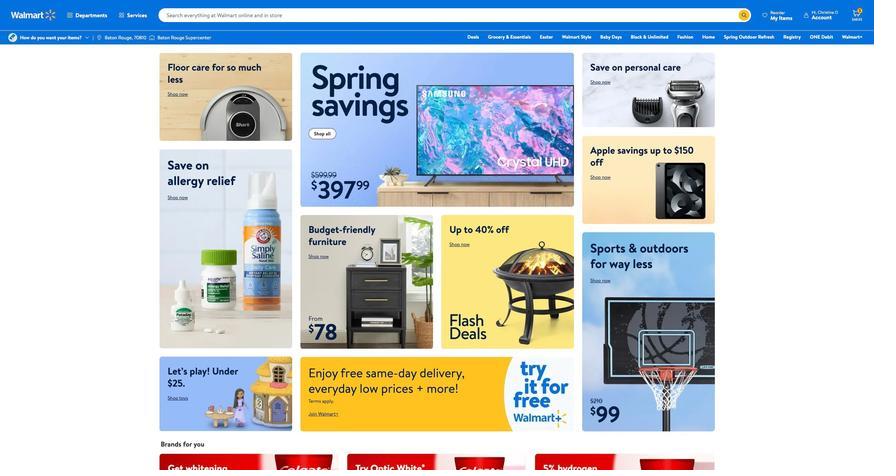 Task type: describe. For each thing, give the bounding box(es) containing it.
0 horizontal spatial  image
[[96, 35, 102, 40]]

was dollar $210, now dollar 99 group
[[583, 397, 621, 432]]

from dollar 78 null group
[[300, 315, 338, 349]]

Search search field
[[158, 8, 752, 22]]



Task type: vqa. For each thing, say whether or not it's contained in the screenshot.
1st Shop from right
no



Task type: locate. For each thing, give the bounding box(es) containing it.
 image
[[149, 34, 155, 41], [96, 35, 102, 40]]

1 horizontal spatial  image
[[149, 34, 155, 41]]

Walmart Site-Wide search field
[[158, 8, 752, 22]]

 image
[[8, 33, 17, 42]]

clear search field text image
[[731, 12, 737, 18]]

walmart image
[[11, 10, 56, 21]]

search icon image
[[742, 12, 748, 18]]



